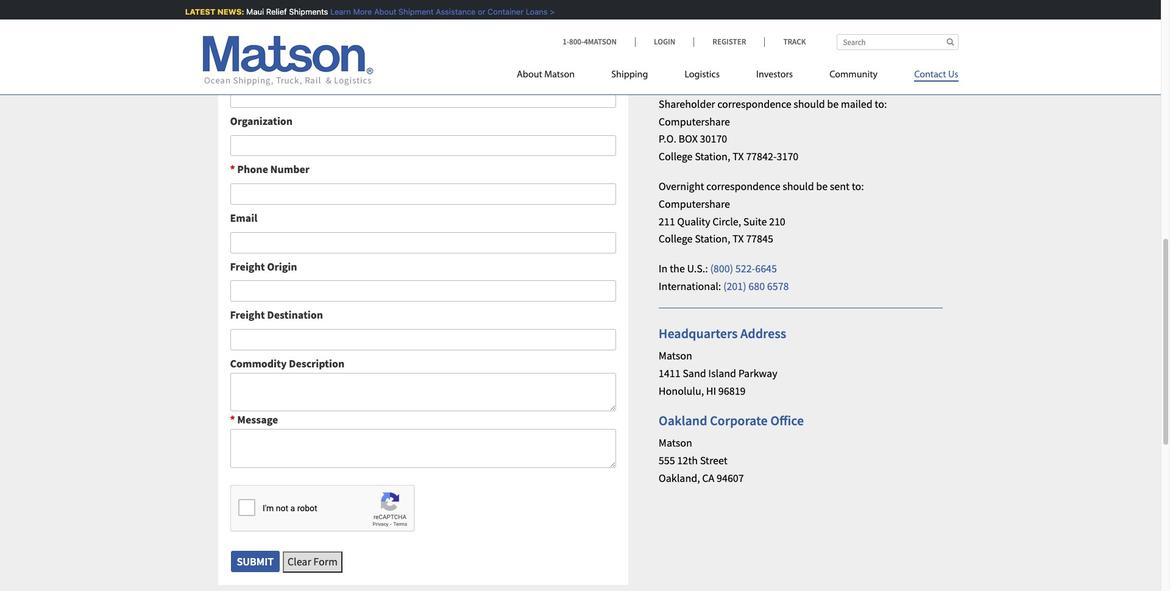 Task type: locate. For each thing, give the bounding box(es) containing it.
phone
[[237, 162, 268, 176]]

computershare inside overnight correspondence should be sent to: computershare 211 quality circle, suite 210 college station, tx 77845
[[659, 197, 730, 211]]

to: inside shareholder correspondence should be mailed to: computershare p.o. box 30170 college station, tx 77842-3170
[[875, 97, 887, 111]]

should inside shareholder correspondence should be mailed to: computershare p.o. box 30170 college station, tx 77842-3170
[[794, 97, 825, 111]]

0 vertical spatial matson
[[544, 70, 575, 80]]

should
[[794, 97, 825, 111], [783, 179, 814, 193]]

0 vertical spatial should
[[794, 97, 825, 111]]

matson up the 1411
[[659, 349, 692, 363]]

station, down circle,
[[695, 232, 730, 246]]

* for phone number
[[230, 162, 235, 176]]

to: right mailed
[[875, 97, 887, 111]]

None text field
[[230, 87, 616, 108], [230, 184, 616, 205], [230, 281, 616, 302], [230, 329, 616, 350], [230, 373, 616, 412], [230, 429, 616, 468], [230, 87, 616, 108], [230, 184, 616, 205], [230, 281, 616, 302], [230, 329, 616, 350], [230, 373, 616, 412], [230, 429, 616, 468]]

should inside overnight correspondence should be sent to: computershare 211 quality circle, suite 210 college station, tx 77845
[[783, 179, 814, 193]]

1 vertical spatial about
[[517, 70, 542, 80]]

headquarters
[[659, 325, 738, 342]]

office
[[770, 412, 804, 429]]

1 vertical spatial tx
[[733, 232, 744, 246]]

(201)
[[723, 279, 746, 293]]

to:
[[875, 97, 887, 111], [852, 179, 864, 193]]

0 vertical spatial be
[[827, 97, 839, 111]]

contact us link
[[896, 64, 958, 89]]

be for sent
[[816, 179, 828, 193]]

1-
[[563, 37, 569, 47]]

logistics link
[[666, 64, 738, 89]]

shipments
[[287, 7, 327, 16]]

6645
[[755, 262, 777, 276]]

contact us
[[914, 70, 958, 80]]

2 tx from the top
[[733, 232, 744, 246]]

freight left destination
[[230, 308, 265, 322]]

oakland corporate office
[[659, 412, 804, 429]]

matson for matson 555 12th street oakland, ca 94607
[[659, 436, 692, 450]]

investors
[[756, 70, 793, 80]]

shipment
[[397, 7, 432, 16]]

suite
[[743, 214, 767, 228]]

shareholder correspondence should be mailed to: computershare p.o. box 30170 college station, tx 77842-3170
[[659, 97, 887, 163]]

assistance
[[434, 7, 474, 16]]

0 vertical spatial tx
[[733, 149, 744, 163]]

1 vertical spatial name
[[260, 65, 288, 79]]

commodity description
[[230, 356, 344, 370]]

0 horizontal spatial to:
[[852, 179, 864, 193]]

1 computershare from the top
[[659, 114, 730, 128]]

maui
[[245, 7, 262, 16]]

None search field
[[837, 34, 958, 50]]

computershare up quality
[[659, 197, 730, 211]]

2 * from the top
[[230, 65, 235, 79]]

name right last
[[260, 65, 288, 79]]

college down p.o.
[[659, 149, 693, 163]]

correspondence down 77842-
[[706, 179, 780, 193]]

0 vertical spatial freight
[[230, 259, 265, 273]]

be left mailed
[[827, 97, 839, 111]]

2 college from the top
[[659, 232, 693, 246]]

computershare inside shareholder correspondence should be mailed to: computershare p.o. box 30170 college station, tx 77842-3170
[[659, 114, 730, 128]]

1 horizontal spatial about
[[517, 70, 542, 80]]

to: right sent
[[852, 179, 864, 193]]

matson for matson 1411 sand island parkway honolulu, hi 96819
[[659, 349, 692, 363]]

* left last
[[230, 65, 235, 79]]

2 freight from the top
[[230, 308, 265, 322]]

be
[[827, 97, 839, 111], [816, 179, 828, 193]]

2 station, from the top
[[695, 232, 730, 246]]

None button
[[230, 550, 280, 573]]

to: inside overnight correspondence should be sent to: computershare 211 quality circle, suite 210 college station, tx 77845
[[852, 179, 864, 193]]

should down 3170
[[783, 179, 814, 193]]

computershare for quality
[[659, 197, 730, 211]]

name for * last name
[[260, 65, 288, 79]]

logistics
[[685, 70, 720, 80]]

college inside overnight correspondence should be sent to: computershare 211 quality circle, suite 210 college station, tx 77845
[[659, 232, 693, 246]]

1 vertical spatial to:
[[852, 179, 864, 193]]

tx
[[733, 149, 744, 163], [733, 232, 744, 246]]

1 vertical spatial be
[[816, 179, 828, 193]]

about
[[373, 7, 395, 16], [517, 70, 542, 80]]

1-800-4matson
[[563, 37, 617, 47]]

0 vertical spatial name
[[261, 17, 290, 31]]

0 vertical spatial computershare
[[659, 114, 730, 128]]

agent
[[701, 67, 729, 81]]

*
[[230, 17, 235, 31], [230, 65, 235, 79], [230, 162, 235, 176], [230, 413, 235, 427]]

computershare up box
[[659, 114, 730, 128]]

12th
[[677, 453, 698, 467]]

should down investors link at the right top
[[794, 97, 825, 111]]

1 horizontal spatial to:
[[875, 97, 887, 111]]

latest
[[184, 7, 214, 16]]

6578
[[767, 279, 789, 293]]

* for message
[[230, 413, 235, 427]]

matson up the 555
[[659, 436, 692, 450]]

* left message
[[230, 413, 235, 427]]

1 vertical spatial computershare
[[659, 197, 730, 211]]

* down the news:
[[230, 17, 235, 31]]

college down 211
[[659, 232, 693, 246]]

1 * from the top
[[230, 17, 235, 31]]

1 vertical spatial station,
[[695, 232, 730, 246]]

0 vertical spatial correspondence
[[717, 97, 792, 111]]

4 * from the top
[[230, 413, 235, 427]]

1 freight from the top
[[230, 259, 265, 273]]

should for mailed
[[794, 97, 825, 111]]

name down relief
[[261, 17, 290, 31]]

relief
[[265, 7, 285, 16]]

(510) 628-4227 lfishman@matson.com
[[659, 20, 765, 51]]

container
[[486, 7, 522, 16]]

matson inside matson 1411 sand island parkway honolulu, hi 96819
[[659, 349, 692, 363]]

be inside shareholder correspondence should be mailed to: computershare p.o. box 30170 college station, tx 77842-3170
[[827, 97, 839, 111]]

2 vertical spatial matson
[[659, 436, 692, 450]]

(510)
[[659, 20, 682, 34]]

correspondence inside overnight correspondence should be sent to: computershare 211 quality circle, suite 210 college station, tx 77845
[[706, 179, 780, 193]]

station, inside overnight correspondence should be sent to: computershare 211 quality circle, suite 210 college station, tx 77845
[[695, 232, 730, 246]]

correspondence down top menu navigation
[[717, 97, 792, 111]]

2 computershare from the top
[[659, 197, 730, 211]]

None text field
[[230, 38, 616, 59]]

matson
[[544, 70, 575, 80], [659, 349, 692, 363], [659, 436, 692, 450]]

freight left origin
[[230, 259, 265, 273]]

freight
[[230, 259, 265, 273], [230, 308, 265, 322]]

shareholder
[[659, 97, 715, 111]]

be for mailed
[[827, 97, 839, 111]]

1 vertical spatial correspondence
[[706, 179, 780, 193]]

0 vertical spatial college
[[659, 149, 693, 163]]

to: for overnight correspondence should be sent to: computershare 211 quality circle, suite 210 college station, tx 77845
[[852, 179, 864, 193]]

name for * first name
[[261, 17, 290, 31]]

contact
[[914, 70, 946, 80]]

1 station, from the top
[[695, 149, 730, 163]]

* for first name
[[230, 17, 235, 31]]

learn
[[329, 7, 349, 16]]

hi
[[706, 384, 716, 398]]

* left phone
[[230, 162, 235, 176]]

matson down 1-
[[544, 70, 575, 80]]

211
[[659, 214, 675, 228]]

1 vertical spatial should
[[783, 179, 814, 193]]

origin
[[267, 259, 297, 273]]

correspondence for 30170
[[717, 97, 792, 111]]

u.s.:
[[687, 262, 708, 276]]

tx left 77842-
[[733, 149, 744, 163]]

* last name
[[230, 65, 288, 79]]

matson inside matson 555 12th street oakland, ca 94607
[[659, 436, 692, 450]]

1 vertical spatial freight
[[230, 308, 265, 322]]

message
[[237, 413, 278, 427]]

1 vertical spatial matson
[[659, 349, 692, 363]]

transfer
[[659, 67, 699, 81]]

1 college from the top
[[659, 149, 693, 163]]

station, down 30170
[[695, 149, 730, 163]]

None reset field
[[283, 552, 342, 573]]

210
[[769, 214, 786, 228]]

track link
[[765, 37, 806, 47]]

be inside overnight correspondence should be sent to: computershare 211 quality circle, suite 210 college station, tx 77845
[[816, 179, 828, 193]]

3 * from the top
[[230, 162, 235, 176]]

computershare for box
[[659, 114, 730, 128]]

more
[[352, 7, 370, 16]]

0 vertical spatial to:
[[875, 97, 887, 111]]

0 vertical spatial about
[[373, 7, 395, 16]]

1 vertical spatial college
[[659, 232, 693, 246]]

be left sent
[[816, 179, 828, 193]]

freight for freight destination
[[230, 308, 265, 322]]

blue matson logo with ocean, shipping, truck, rail and logistics written beneath it. image
[[203, 36, 373, 86]]

to: for shareholder correspondence should be mailed to: computershare p.o. box 30170 college station, tx 77842-3170
[[875, 97, 887, 111]]

login
[[654, 37, 675, 47]]

1 tx from the top
[[733, 149, 744, 163]]

correspondence
[[717, 97, 792, 111], [706, 179, 780, 193]]

4227
[[704, 20, 726, 34]]

tx down circle,
[[733, 232, 744, 246]]

correspondence inside shareholder correspondence should be mailed to: computershare p.o. box 30170 college station, tx 77842-3170
[[717, 97, 792, 111]]

p.o.
[[659, 132, 676, 146]]

0 vertical spatial station,
[[695, 149, 730, 163]]

community link
[[811, 64, 896, 89]]

destination
[[267, 308, 323, 322]]



Task type: describe. For each thing, give the bounding box(es) containing it.
quality
[[677, 214, 710, 228]]

overnight
[[659, 179, 704, 193]]

680
[[749, 279, 765, 293]]

1411
[[659, 366, 681, 380]]

(800)
[[710, 262, 733, 276]]

register link
[[694, 37, 765, 47]]

parkway
[[739, 366, 777, 380]]

top menu navigation
[[517, 64, 958, 89]]

number
[[270, 162, 310, 176]]

3170
[[777, 149, 799, 163]]

lfishman@matson.com link
[[659, 37, 765, 51]]

track
[[783, 37, 806, 47]]

honolulu,
[[659, 384, 704, 398]]

* message
[[230, 413, 278, 427]]

should for sent
[[783, 179, 814, 193]]

Search search field
[[837, 34, 958, 50]]

matson inside top menu navigation
[[544, 70, 575, 80]]

investors link
[[738, 64, 811, 89]]

community
[[830, 70, 878, 80]]

freight for freight origin
[[230, 259, 265, 273]]

headquarters address
[[659, 325, 786, 342]]

* phone number
[[230, 162, 310, 176]]

>
[[548, 7, 553, 16]]

96819
[[718, 384, 746, 398]]

correspondence for circle,
[[706, 179, 780, 193]]

Commodity Description text field
[[230, 232, 616, 253]]

(201) 680 6578 link
[[723, 279, 789, 293]]

522-
[[735, 262, 755, 276]]

in
[[659, 262, 668, 276]]

latest news: maui relief shipments learn more about shipment assistance or container loans >
[[184, 7, 553, 16]]

us
[[948, 70, 958, 80]]

email
[[230, 211, 257, 225]]

freight origin
[[230, 259, 297, 273]]

4matson
[[584, 37, 617, 47]]

register
[[713, 37, 746, 47]]

transfer agent
[[659, 67, 729, 81]]

Organization text field
[[230, 135, 616, 156]]

tx inside overnight correspondence should be sent to: computershare 211 quality circle, suite 210 college station, tx 77845
[[733, 232, 744, 246]]

* for last name
[[230, 65, 235, 79]]

box
[[679, 132, 698, 146]]

college inside shareholder correspondence should be mailed to: computershare p.o. box 30170 college station, tx 77842-3170
[[659, 149, 693, 163]]

street
[[700, 453, 728, 467]]

matson 555 12th street oakland, ca 94607
[[659, 436, 744, 485]]

or
[[476, 7, 484, 16]]

first
[[237, 17, 259, 31]]

commodity
[[230, 356, 287, 370]]

94607
[[717, 471, 744, 485]]

last
[[237, 65, 258, 79]]

corporate
[[710, 412, 768, 429]]

overnight correspondence should be sent to: computershare 211 quality circle, suite 210 college station, tx 77845
[[659, 179, 864, 246]]

description
[[289, 356, 344, 370]]

international:
[[659, 279, 721, 293]]

the
[[670, 262, 685, 276]]

77842-
[[746, 149, 777, 163]]

1-800-4matson link
[[563, 37, 635, 47]]

about inside top menu navigation
[[517, 70, 542, 80]]

news:
[[216, 7, 243, 16]]

address
[[740, 325, 786, 342]]

about matson link
[[517, 64, 593, 89]]

shipping link
[[593, 64, 666, 89]]

sent
[[830, 179, 850, 193]]

oakland
[[659, 412, 707, 429]]

matson 1411 sand island parkway honolulu, hi 96819
[[659, 349, 777, 398]]

30170
[[700, 132, 727, 146]]

about matson
[[517, 70, 575, 80]]

loans
[[524, 7, 546, 16]]

login link
[[635, 37, 694, 47]]

search image
[[947, 38, 954, 46]]

sand
[[683, 366, 706, 380]]

oakland,
[[659, 471, 700, 485]]

circle,
[[713, 214, 741, 228]]

tx inside shareholder correspondence should be mailed to: computershare p.o. box 30170 college station, tx 77842-3170
[[733, 149, 744, 163]]

555
[[659, 453, 675, 467]]

learn more about shipment assistance or container loans > link
[[329, 7, 553, 16]]

lfishman@matson.com
[[659, 37, 765, 51]]

mailed
[[841, 97, 873, 111]]

island
[[708, 366, 736, 380]]

(800) 522-6645 link
[[710, 262, 777, 276]]

628-
[[684, 20, 704, 34]]

0 horizontal spatial about
[[373, 7, 395, 16]]

ca
[[702, 471, 715, 485]]

77845
[[746, 232, 773, 246]]

freight destination
[[230, 308, 323, 322]]

in the u.s.: (800) 522-6645 international: (201) 680 6578
[[659, 262, 789, 293]]

station, inside shareholder correspondence should be mailed to: computershare p.o. box 30170 college station, tx 77842-3170
[[695, 149, 730, 163]]



Task type: vqa. For each thing, say whether or not it's contained in the screenshot.
second * from the top
yes



